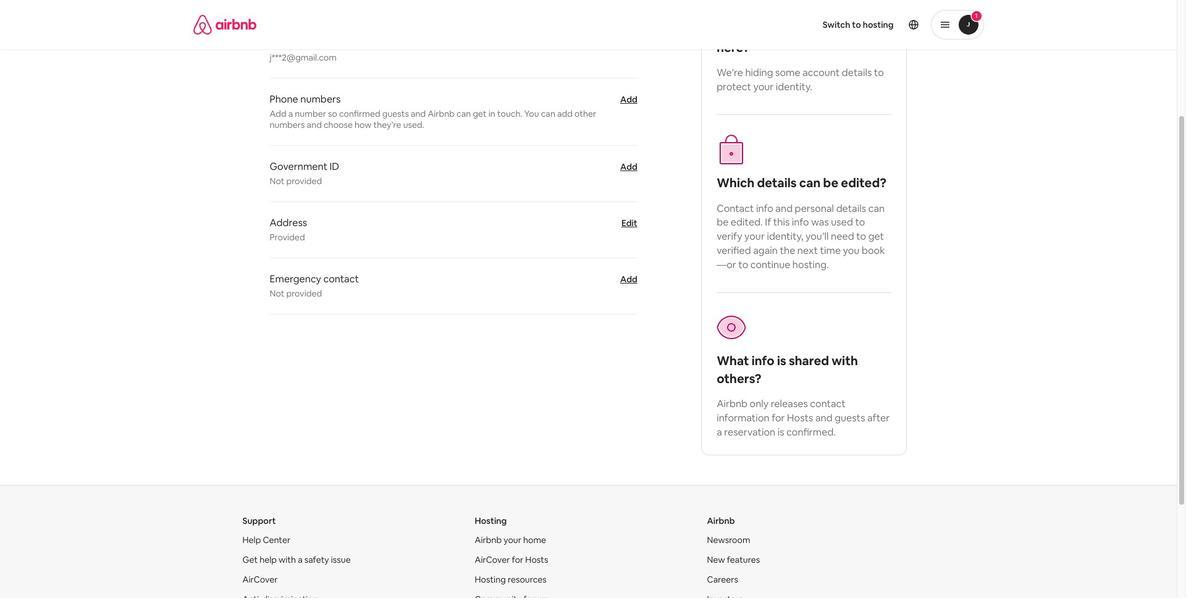 Task type: vqa. For each thing, say whether or not it's contained in the screenshot.
the 4.84
no



Task type: locate. For each thing, give the bounding box(es) containing it.
0 vertical spatial guests
[[382, 108, 409, 119]]

not inside government id not provided
[[270, 176, 284, 187]]

identity.
[[776, 80, 813, 93]]

aircover for aircover for hosts
[[475, 554, 510, 565]]

home
[[523, 534, 546, 545]]

not down government
[[270, 176, 284, 187]]

1 horizontal spatial aircover
[[475, 554, 510, 565]]

airbnb your home link
[[475, 534, 546, 545]]

resources
[[508, 574, 547, 585]]

hosts down home on the bottom left
[[525, 554, 548, 565]]

numbers up number on the top of page
[[300, 93, 341, 106]]

0 vertical spatial get
[[473, 108, 487, 119]]

with
[[832, 353, 858, 369], [279, 554, 296, 565]]

info
[[795, 22, 818, 38], [756, 202, 774, 215], [792, 216, 809, 229], [752, 353, 775, 369]]

aircover
[[475, 554, 510, 565], [243, 574, 278, 585]]

my
[[774, 22, 792, 38]]

guests left after
[[835, 412, 865, 425]]

contact inside "emergency contact not provided"
[[323, 273, 359, 285]]

shared
[[789, 353, 829, 369]]

hosting down aircover for hosts
[[475, 574, 506, 585]]

releases
[[771, 397, 808, 410]]

0 vertical spatial provided
[[286, 176, 322, 187]]

1 vertical spatial with
[[279, 554, 296, 565]]

0 vertical spatial is
[[777, 353, 786, 369]]

can
[[457, 108, 471, 119], [541, 108, 555, 119], [799, 175, 821, 191], [869, 202, 885, 215]]

0 horizontal spatial a
[[288, 108, 293, 119]]

airbnb up aircover for hosts
[[475, 534, 502, 545]]

numbers down phone
[[270, 119, 305, 130]]

to right used
[[855, 216, 865, 229]]

hosting
[[475, 515, 507, 526], [475, 574, 506, 585]]

0 vertical spatial contact
[[323, 273, 359, 285]]

guests inside phone numbers add a number so confirmed guests and airbnb can get in touch. you can add other numbers and choose how they're used.
[[382, 108, 409, 119]]

is left shared
[[777, 353, 786, 369]]

new features
[[707, 554, 760, 565]]

number
[[295, 108, 326, 119]]

get left in
[[473, 108, 487, 119]]

1 horizontal spatial guests
[[835, 412, 865, 425]]

protect
[[717, 80, 751, 93]]

only
[[750, 397, 769, 410]]

details inside contact info and personal details can be edited. if this info was used to verify your identity, you'll need to get verified again the next time you book —or to continue hosting.
[[836, 202, 866, 215]]

touch.
[[497, 108, 523, 119]]

help
[[243, 534, 261, 545]]

0 horizontal spatial for
[[512, 554, 524, 565]]

1 horizontal spatial hosts
[[787, 412, 813, 425]]

1 horizontal spatial contact
[[810, 397, 846, 410]]

we're hiding some account details to protect your identity.
[[717, 66, 884, 93]]

0 vertical spatial aircover
[[475, 554, 510, 565]]

1 not from the top
[[270, 176, 284, 187]]

0 horizontal spatial be
[[717, 216, 729, 229]]

get inside phone numbers add a number so confirmed guests and airbnb can get in touch. you can add other numbers and choose how they're used.
[[473, 108, 487, 119]]

not
[[270, 176, 284, 187], [270, 288, 284, 299]]

your down edited. at top right
[[745, 230, 765, 243]]

0 horizontal spatial get
[[473, 108, 487, 119]]

hosts
[[787, 412, 813, 425], [525, 554, 548, 565]]

airbnb up information in the right of the page
[[717, 397, 748, 410]]

details up "this"
[[757, 175, 797, 191]]

0 horizontal spatial with
[[279, 554, 296, 565]]

your inside 'we're hiding some account details to protect your identity.'
[[754, 80, 774, 93]]

contact right emergency
[[323, 273, 359, 285]]

a down phone
[[288, 108, 293, 119]]

airbnb for airbnb your home
[[475, 534, 502, 545]]

not inside "emergency contact not provided"
[[270, 288, 284, 299]]

emergency contact not provided
[[270, 273, 359, 299]]

airbnb your home
[[475, 534, 546, 545]]

airbnb right used.
[[428, 108, 455, 119]]

details
[[842, 66, 872, 79], [757, 175, 797, 191], [836, 202, 866, 215]]

1 vertical spatial provided
[[286, 288, 322, 299]]

reservation
[[724, 426, 776, 439]]

provided inside "emergency contact not provided"
[[286, 288, 322, 299]]

0 horizontal spatial hosts
[[525, 554, 548, 565]]

1 vertical spatial not
[[270, 288, 284, 299]]

airbnb
[[428, 108, 455, 119], [717, 397, 748, 410], [707, 515, 735, 526], [475, 534, 502, 545]]

0 vertical spatial hosts
[[787, 412, 813, 425]]

hosting up airbnb your home link
[[475, 515, 507, 526]]

airbnb inside airbnb only releases contact information for hosts and guests after a reservation is confirmed.
[[717, 397, 748, 410]]

to right —or
[[739, 258, 748, 271]]

0 vertical spatial not
[[270, 176, 284, 187]]

edit
[[622, 218, 638, 229]]

edit button
[[622, 217, 638, 229]]

newsroom
[[707, 534, 751, 545]]

can inside contact info and personal details can be edited. if this info was used to verify your identity, you'll need to get verified again the next time you book —or to continue hosting.
[[869, 202, 885, 215]]

provided inside government id not provided
[[286, 176, 322, 187]]

2 vertical spatial a
[[298, 554, 303, 565]]

get up book
[[869, 230, 884, 243]]

1 vertical spatial get
[[869, 230, 884, 243]]

contact up confirmed.
[[810, 397, 846, 410]]

info right my
[[795, 22, 818, 38]]

hosts inside airbnb only releases contact information for hosts and guests after a reservation is confirmed.
[[787, 412, 813, 425]]

time
[[820, 244, 841, 257]]

a left the safety
[[298, 554, 303, 565]]

2 add button from the top
[[620, 273, 638, 286]]

1 hosting from the top
[[475, 515, 507, 526]]

0 vertical spatial hosting
[[475, 515, 507, 526]]

verified
[[717, 244, 751, 257]]

you
[[843, 244, 860, 257]]

contact inside airbnb only releases contact information for hosts and guests after a reservation is confirmed.
[[810, 397, 846, 410]]

1 vertical spatial your
[[745, 230, 765, 243]]

provided
[[270, 232, 305, 243]]

can left in
[[457, 108, 471, 119]]

2 provided from the top
[[286, 288, 322, 299]]

guests right how
[[382, 108, 409, 119]]

add for add link
[[620, 161, 638, 172]]

contact info and personal details can be edited. if this info was used to verify your identity, you'll need to get verified again the next time you book —or to continue hosting.
[[717, 202, 885, 271]]

get help with a safety issue
[[243, 554, 351, 565]]

0 vertical spatial for
[[772, 412, 785, 425]]

help center link
[[243, 534, 291, 545]]

to
[[852, 19, 861, 30], [874, 66, 884, 79], [855, 216, 865, 229], [857, 230, 866, 243], [739, 258, 748, 271]]

features
[[727, 554, 760, 565]]

hosts down "releases"
[[787, 412, 813, 425]]

contact
[[323, 273, 359, 285], [810, 397, 846, 410]]

0 vertical spatial add button
[[620, 93, 638, 106]]

a for help
[[298, 554, 303, 565]]

details inside 'we're hiding some account details to protect your identity.'
[[842, 66, 872, 79]]

1 horizontal spatial with
[[832, 353, 858, 369]]

0 horizontal spatial aircover
[[243, 574, 278, 585]]

details for account
[[842, 66, 872, 79]]

a inside airbnb only releases contact information for hosts and guests after a reservation is confirmed.
[[717, 426, 722, 439]]

verify
[[717, 230, 743, 243]]

to right switch
[[852, 19, 861, 30]]

support
[[243, 515, 276, 526]]

0 vertical spatial details
[[842, 66, 872, 79]]

aircover down help
[[243, 574, 278, 585]]

newsroom link
[[707, 534, 751, 545]]

info up if
[[756, 202, 774, 215]]

be up the personal
[[823, 175, 839, 191]]

confirmed
[[339, 108, 380, 119]]

emergency
[[270, 273, 321, 285]]

details up used
[[836, 202, 866, 215]]

add link
[[620, 161, 638, 172]]

and left so
[[307, 119, 322, 130]]

1 vertical spatial a
[[717, 426, 722, 439]]

0 vertical spatial a
[[288, 108, 293, 119]]

provided for emergency
[[286, 288, 322, 299]]

again
[[753, 244, 778, 257]]

2 vertical spatial details
[[836, 202, 866, 215]]

and up confirmed.
[[816, 412, 833, 425]]

edited.
[[731, 216, 763, 229]]

info up others?
[[752, 353, 775, 369]]

info inside why isn't my info shown here?
[[795, 22, 818, 38]]

a inside phone numbers add a number so confirmed guests and airbnb can get in touch. you can add other numbers and choose how they're used.
[[288, 108, 293, 119]]

1 vertical spatial for
[[512, 554, 524, 565]]

2 not from the top
[[270, 288, 284, 299]]

and up "this"
[[776, 202, 793, 215]]

1 vertical spatial numbers
[[270, 119, 305, 130]]

book
[[862, 244, 885, 257]]

help
[[260, 554, 277, 565]]

0 horizontal spatial contact
[[323, 273, 359, 285]]

not for emergency contact
[[270, 288, 284, 299]]

your up aircover for hosts
[[504, 534, 522, 545]]

phone
[[270, 93, 298, 106]]

1 vertical spatial guests
[[835, 412, 865, 425]]

is down "releases"
[[778, 426, 785, 439]]

0 vertical spatial be
[[823, 175, 839, 191]]

numbers
[[300, 93, 341, 106], [270, 119, 305, 130]]

not down emergency
[[270, 288, 284, 299]]

to down hosting at the right top of the page
[[874, 66, 884, 79]]

get
[[473, 108, 487, 119], [869, 230, 884, 243]]

1 vertical spatial aircover
[[243, 574, 278, 585]]

1 horizontal spatial get
[[869, 230, 884, 243]]

1 vertical spatial hosting
[[475, 574, 506, 585]]

1 vertical spatial be
[[717, 216, 729, 229]]

address provided
[[270, 216, 307, 243]]

a down information in the right of the page
[[717, 426, 722, 439]]

can right the you
[[541, 108, 555, 119]]

airbnb up the newsroom
[[707, 515, 735, 526]]

airbnb for airbnb
[[707, 515, 735, 526]]

be up verify
[[717, 216, 729, 229]]

details right the account
[[842, 66, 872, 79]]

for up hosting resources link
[[512, 554, 524, 565]]

and
[[411, 108, 426, 119], [307, 119, 322, 130], [776, 202, 793, 215], [816, 412, 833, 425]]

address
[[270, 216, 307, 229]]

1 horizontal spatial for
[[772, 412, 785, 425]]

to inside profile element
[[852, 19, 861, 30]]

get inside contact info and personal details can be edited. if this info was used to verify your identity, you'll need to get verified again the next time you book —or to continue hosting.
[[869, 230, 884, 243]]

used
[[831, 216, 853, 229]]

2 horizontal spatial a
[[717, 426, 722, 439]]

why
[[717, 22, 744, 38]]

others?
[[717, 370, 762, 387]]

with right help
[[279, 554, 296, 565]]

0 horizontal spatial guests
[[382, 108, 409, 119]]

to inside 'we're hiding some account details to protect your identity.'
[[874, 66, 884, 79]]

hosting resources
[[475, 574, 547, 585]]

1 horizontal spatial a
[[298, 554, 303, 565]]

aircover for hosts link
[[475, 554, 548, 565]]

1 provided from the top
[[286, 176, 322, 187]]

your down hiding
[[754, 80, 774, 93]]

0 vertical spatial your
[[754, 80, 774, 93]]

provided down government
[[286, 176, 322, 187]]

0 vertical spatial with
[[832, 353, 858, 369]]

can down edited?
[[869, 202, 885, 215]]

hosting
[[863, 19, 894, 30]]

1 vertical spatial is
[[778, 426, 785, 439]]

1 vertical spatial add button
[[620, 273, 638, 286]]

add
[[557, 108, 573, 119]]

a
[[288, 108, 293, 119], [717, 426, 722, 439], [298, 554, 303, 565]]

hosting for hosting resources
[[475, 574, 506, 585]]

2 hosting from the top
[[475, 574, 506, 585]]

add button for emergency contact
[[620, 273, 638, 286]]

so
[[328, 108, 337, 119]]

in
[[489, 108, 496, 119]]

for down "releases"
[[772, 412, 785, 425]]

which details can be edited?
[[717, 175, 887, 191]]

1 vertical spatial contact
[[810, 397, 846, 410]]

1 add button from the top
[[620, 93, 638, 106]]

provided down emergency
[[286, 288, 322, 299]]

aircover for hosts
[[475, 554, 548, 565]]

with right shared
[[832, 353, 858, 369]]

aircover down airbnb your home
[[475, 554, 510, 565]]

is inside what info is shared with others?
[[777, 353, 786, 369]]



Task type: describe. For each thing, give the bounding box(es) containing it.
with inside what info is shared with others?
[[832, 353, 858, 369]]

and inside contact info and personal details can be edited. if this info was used to verify your identity, you'll need to get verified again the next time you book —or to continue hosting.
[[776, 202, 793, 215]]

details for personal
[[836, 202, 866, 215]]

center
[[263, 534, 291, 545]]

if
[[765, 216, 771, 229]]

other
[[575, 108, 596, 119]]

get help with a safety issue link
[[243, 554, 351, 565]]

confirmed.
[[787, 426, 836, 439]]

used.
[[403, 119, 425, 130]]

your inside contact info and personal details can be edited. if this info was used to verify your identity, you'll need to get verified again the next time you book —or to continue hosting.
[[745, 230, 765, 243]]

choose
[[324, 119, 353, 130]]

you'll
[[806, 230, 829, 243]]

hosting for hosting
[[475, 515, 507, 526]]

isn't
[[746, 22, 772, 38]]

add for add button related to emergency contact
[[620, 274, 638, 285]]

edited?
[[841, 175, 887, 191]]

add button for phone numbers
[[620, 93, 638, 106]]

to up you
[[857, 230, 866, 243]]

next
[[798, 244, 818, 257]]

issue
[[331, 554, 351, 565]]

2 vertical spatial your
[[504, 534, 522, 545]]

provided for government
[[286, 176, 322, 187]]

airbnb inside phone numbers add a number so confirmed guests and airbnb can get in touch. you can add other numbers and choose how they're used.
[[428, 108, 455, 119]]

identity,
[[767, 230, 804, 243]]

get
[[243, 554, 258, 565]]

—or
[[717, 258, 736, 271]]

add inside phone numbers add a number so confirmed guests and airbnb can get in touch. you can add other numbers and choose how they're used.
[[270, 108, 287, 119]]

aircover for aircover link
[[243, 574, 278, 585]]

why isn't my info shown here?
[[717, 22, 859, 55]]

what info is shared with others?
[[717, 353, 858, 387]]

switch to hosting
[[823, 19, 894, 30]]

1 horizontal spatial be
[[823, 175, 839, 191]]

can up the personal
[[799, 175, 821, 191]]

continue
[[751, 258, 791, 271]]

new features link
[[707, 554, 760, 565]]

be inside contact info and personal details can be edited. if this info was used to verify your identity, you'll need to get verified again the next time you book —or to continue hosting.
[[717, 216, 729, 229]]

not for government id
[[270, 176, 284, 187]]

guests inside airbnb only releases contact information for hosts and guests after a reservation is confirmed.
[[835, 412, 865, 425]]

j***2@gmail.com
[[270, 52, 337, 63]]

government
[[270, 160, 327, 173]]

hosting.
[[793, 258, 829, 271]]

you
[[525, 108, 539, 119]]

1 button
[[931, 10, 984, 40]]

we're
[[717, 66, 743, 79]]

here?
[[717, 39, 750, 55]]

info right "this"
[[792, 216, 809, 229]]

they're
[[374, 119, 401, 130]]

new
[[707, 554, 725, 565]]

careers link
[[707, 574, 738, 585]]

was
[[811, 216, 829, 229]]

email
[[270, 36, 294, 49]]

aircover link
[[243, 574, 278, 585]]

how
[[355, 119, 372, 130]]

personal
[[795, 202, 834, 215]]

a for numbers
[[288, 108, 293, 119]]

after
[[868, 412, 890, 425]]

hiding
[[745, 66, 773, 79]]

safety
[[304, 554, 329, 565]]

1 vertical spatial details
[[757, 175, 797, 191]]

profile element
[[603, 0, 984, 49]]

airbnb for airbnb only releases contact information for hosts and guests after a reservation is confirmed.
[[717, 397, 748, 410]]

some
[[776, 66, 801, 79]]

help center
[[243, 534, 291, 545]]

and right they're
[[411, 108, 426, 119]]

careers
[[707, 574, 738, 585]]

this
[[773, 216, 790, 229]]

information
[[717, 412, 770, 425]]

account
[[803, 66, 840, 79]]

which
[[717, 175, 755, 191]]

need
[[831, 230, 854, 243]]

0 vertical spatial numbers
[[300, 93, 341, 106]]

for inside airbnb only releases contact information for hosts and guests after a reservation is confirmed.
[[772, 412, 785, 425]]

contact
[[717, 202, 754, 215]]

1 vertical spatial hosts
[[525, 554, 548, 565]]

info inside what info is shared with others?
[[752, 353, 775, 369]]

shown
[[820, 22, 859, 38]]

id
[[330, 160, 339, 173]]

1
[[975, 12, 978, 20]]

add for add button for phone numbers
[[620, 94, 638, 105]]

phone numbers add a number so confirmed guests and airbnb can get in touch. you can add other numbers and choose how they're used.
[[270, 93, 596, 130]]

switch
[[823, 19, 851, 30]]

hosting resources link
[[475, 574, 547, 585]]

address
[[296, 36, 332, 49]]

the
[[780, 244, 796, 257]]

government id not provided
[[270, 160, 339, 187]]

and inside airbnb only releases contact information for hosts and guests after a reservation is confirmed.
[[816, 412, 833, 425]]

what
[[717, 353, 749, 369]]

is inside airbnb only releases contact information for hosts and guests after a reservation is confirmed.
[[778, 426, 785, 439]]

switch to hosting link
[[816, 12, 901, 38]]



